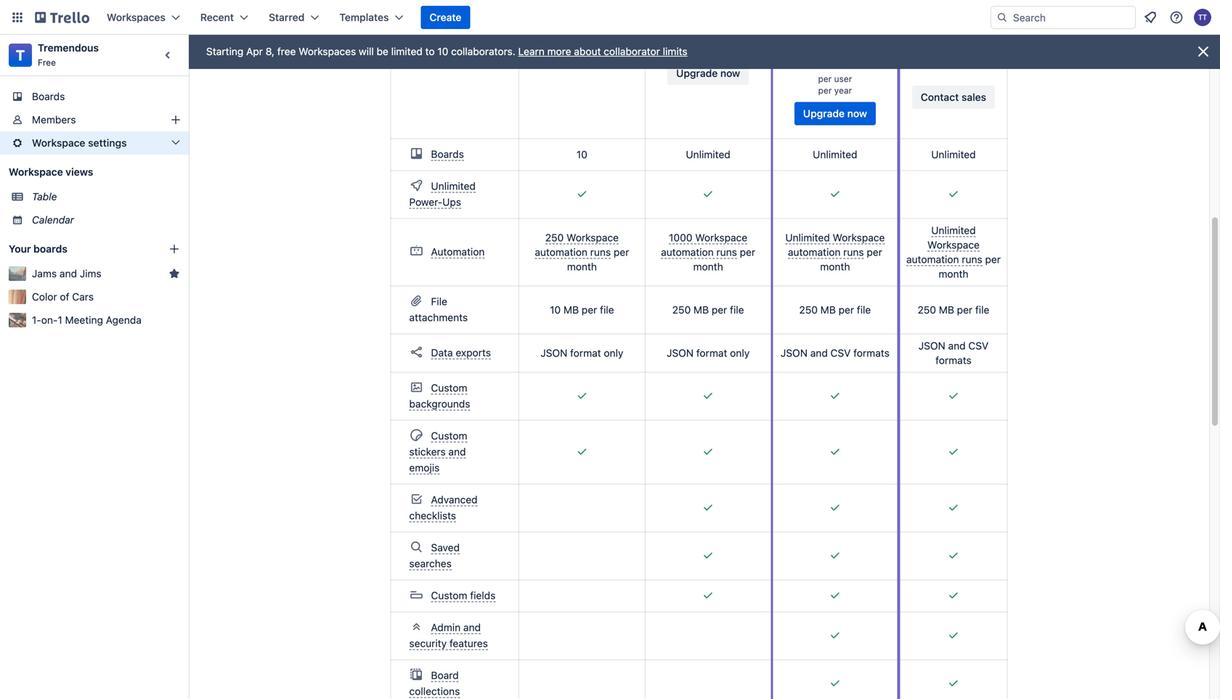 Task type: vqa. For each thing, say whether or not it's contained in the screenshot.
4th file from the right
yes



Task type: describe. For each thing, give the bounding box(es) containing it.
contact
[[921, 91, 959, 103]]

advanced
[[431, 494, 478, 506]]

workspace settings button
[[0, 131, 189, 155]]

be
[[377, 45, 389, 57]]

sales
[[962, 91, 987, 103]]

starred
[[269, 11, 305, 23]]

automation inside "250 workspace automation runs"
[[535, 246, 588, 258]]

attachments
[[409, 312, 468, 324]]

4 file from the left
[[976, 304, 990, 316]]

learn
[[518, 45, 545, 57]]

1 format from the left
[[570, 347, 601, 359]]

color of cars
[[32, 291, 94, 303]]

now for top upgrade now button
[[721, 67, 740, 79]]

calendar link
[[32, 213, 180, 227]]

table link
[[32, 190, 180, 204]]

boards link
[[0, 85, 189, 108]]

custom for fields
[[431, 590, 467, 602]]

workspace settings
[[32, 137, 127, 149]]

10 for 10 mb per file
[[550, 304, 561, 316]]

1 horizontal spatial json and csv formats
[[919, 340, 989, 366]]

settings
[[88, 137, 127, 149]]

per month for unlimited workspace automation runs
[[820, 246, 883, 273]]

month for unlimited
[[820, 261, 850, 273]]

color of cars link
[[32, 290, 180, 304]]

per month for 250 workspace automation runs
[[567, 246, 629, 273]]

250 inside "250 workspace automation runs"
[[545, 232, 564, 244]]

0 horizontal spatial json and csv formats
[[781, 347, 890, 359]]

cars
[[72, 291, 94, 303]]

searches
[[409, 558, 452, 570]]

and inside the jams and jims link
[[60, 268, 77, 280]]

limited
[[391, 45, 423, 57]]

ups
[[443, 196, 461, 208]]

on-
[[41, 314, 58, 326]]

open information menu image
[[1170, 10, 1184, 25]]

1 horizontal spatial formats
[[936, 354, 972, 366]]

admin
[[431, 622, 461, 634]]

emojis
[[409, 462, 440, 474]]

members
[[32, 114, 76, 126]]

backgrounds
[[409, 398, 470, 410]]

contact sales link
[[912, 86, 995, 109]]

primary element
[[0, 0, 1220, 35]]

board
[[431, 670, 459, 682]]

2 file from the left
[[730, 304, 744, 316]]

features
[[450, 638, 488, 650]]

1 json format only from the left
[[541, 347, 624, 359]]

and inside admin and security features
[[463, 622, 481, 634]]

to
[[425, 45, 435, 57]]

views
[[66, 166, 93, 178]]

recent
[[200, 11, 234, 23]]

your
[[9, 243, 31, 255]]

unlimited power-ups
[[409, 180, 476, 208]]

boards
[[33, 243, 67, 255]]

collections
[[409, 686, 460, 698]]

1-on-1 meeting agenda link
[[32, 313, 180, 328]]

exports
[[456, 347, 491, 359]]

your boards
[[9, 243, 67, 255]]

month for 1000
[[693, 261, 723, 273]]

collaborators.
[[451, 45, 516, 57]]

jams and jims link
[[32, 267, 163, 281]]

starred button
[[260, 6, 328, 29]]

members link
[[0, 108, 189, 131]]

about
[[574, 45, 601, 57]]

board collections
[[409, 670, 460, 698]]

search image
[[997, 12, 1008, 23]]

1-on-1 meeting agenda
[[32, 314, 142, 326]]

security
[[409, 638, 447, 650]]

free
[[277, 45, 296, 57]]

create button
[[421, 6, 470, 29]]

jams
[[32, 268, 57, 280]]

1 vertical spatial upgrade now button
[[795, 102, 876, 125]]

custom for stickers
[[431, 430, 467, 442]]

calendar
[[32, 214, 74, 226]]

agenda
[[106, 314, 142, 326]]

tremendous
[[38, 42, 99, 54]]

add board image
[[169, 243, 180, 255]]

automation
[[431, 246, 485, 258]]

2 json format only from the left
[[667, 347, 750, 359]]

workspace inside 1000 workspace automation runs
[[695, 232, 748, 244]]

will
[[359, 45, 374, 57]]

meeting
[[65, 314, 103, 326]]

workspace navigation collapse icon image
[[158, 45, 179, 65]]

your boards with 3 items element
[[9, 240, 147, 258]]

upgrade now for bottom upgrade now button
[[803, 108, 867, 119]]

2 format from the left
[[697, 347, 727, 359]]

1 horizontal spatial workspaces
[[299, 45, 356, 57]]

create
[[430, 11, 462, 23]]

workspace inside dropdown button
[[32, 137, 85, 149]]

year
[[835, 85, 852, 96]]

power-
[[409, 196, 443, 208]]

custom for backgrounds
[[431, 382, 467, 394]]

tremendous link
[[38, 42, 99, 54]]

back to home image
[[35, 6, 89, 29]]

8,
[[266, 45, 275, 57]]

custom backgrounds
[[409, 382, 470, 410]]

advanced checklists
[[409, 494, 478, 522]]

custom fields
[[431, 590, 496, 602]]

now for bottom upgrade now button
[[848, 108, 867, 119]]

more
[[547, 45, 571, 57]]

month for 250
[[567, 261, 597, 273]]

apr
[[246, 45, 263, 57]]

upgrade for bottom upgrade now button
[[803, 108, 845, 119]]

1
[[58, 314, 62, 326]]

1 file from the left
[[600, 304, 614, 316]]

saved searches
[[409, 542, 460, 570]]

1 horizontal spatial csv
[[969, 340, 989, 352]]



Task type: locate. For each thing, give the bounding box(es) containing it.
format
[[570, 347, 601, 359], [697, 347, 727, 359]]

upgrade now for top upgrade now button
[[676, 67, 740, 79]]

0 notifications image
[[1142, 9, 1159, 26]]

0 horizontal spatial unlimited workspace automation runs
[[786, 232, 885, 258]]

0 horizontal spatial format
[[570, 347, 601, 359]]

0 vertical spatial custom
[[431, 382, 467, 394]]

3 mb from the left
[[821, 304, 836, 316]]

1 vertical spatial upgrade
[[803, 108, 845, 119]]

1 horizontal spatial json format only
[[667, 347, 750, 359]]

limits
[[663, 45, 688, 57]]

formats
[[854, 347, 890, 359], [936, 354, 972, 366]]

automation inside 1000 workspace automation runs
[[661, 246, 714, 258]]

per user per year
[[818, 74, 852, 96]]

1 only from the left
[[604, 347, 624, 359]]

0 vertical spatial upgrade now button
[[668, 62, 749, 85]]

unlimited workspace automation runs
[[907, 224, 983, 266], [786, 232, 885, 258]]

1 horizontal spatial only
[[730, 347, 750, 359]]

t link
[[9, 44, 32, 67]]

workspace views
[[9, 166, 93, 178]]

jims
[[80, 268, 101, 280]]

1-
[[32, 314, 41, 326]]

json
[[919, 340, 946, 352], [541, 347, 568, 359], [667, 347, 694, 359], [781, 347, 808, 359]]

upgrade now button down the year
[[795, 102, 876, 125]]

unlimited
[[686, 149, 731, 161], [813, 149, 858, 161], [932, 149, 976, 161], [431, 180, 476, 192], [932, 224, 976, 236], [786, 232, 830, 244]]

0 vertical spatial upgrade
[[676, 67, 718, 79]]

workspaces inside popup button
[[107, 11, 166, 23]]

0 horizontal spatial upgrade now button
[[668, 62, 749, 85]]

10 mb per file
[[550, 304, 614, 316]]

custom up backgrounds
[[431, 382, 467, 394]]

3 month from the left
[[820, 261, 850, 273]]

1000 workspace automation runs
[[661, 232, 748, 258]]

and
[[60, 268, 77, 280], [948, 340, 966, 352], [811, 347, 828, 359], [449, 446, 466, 458], [463, 622, 481, 634]]

0 horizontal spatial upgrade now
[[676, 67, 740, 79]]

0 vertical spatial upgrade now
[[676, 67, 740, 79]]

runs
[[590, 246, 611, 258], [717, 246, 737, 258], [844, 246, 864, 258], [962, 254, 983, 266]]

data
[[431, 347, 453, 359]]

terry turtle (terryturtle) image
[[1194, 9, 1212, 26]]

0 horizontal spatial 250 mb per file
[[672, 304, 744, 316]]

color
[[32, 291, 57, 303]]

1 vertical spatial custom
[[431, 430, 467, 442]]

t
[[16, 46, 25, 64]]

upgrade for top upgrade now button
[[676, 67, 718, 79]]

0 vertical spatial now
[[721, 67, 740, 79]]

0 horizontal spatial now
[[721, 67, 740, 79]]

0 horizontal spatial workspaces
[[107, 11, 166, 23]]

boards
[[32, 90, 65, 102], [431, 148, 464, 160]]

250 mb per file
[[672, 304, 744, 316], [799, 304, 871, 316], [918, 304, 990, 316]]

templates button
[[331, 6, 412, 29]]

1 horizontal spatial now
[[848, 108, 867, 119]]

2 horizontal spatial 10
[[577, 149, 588, 161]]

4 mb from the left
[[939, 304, 954, 316]]

of
[[60, 291, 69, 303]]

custom up admin
[[431, 590, 467, 602]]

1 mb from the left
[[564, 304, 579, 316]]

2 horizontal spatial 250 mb per file
[[918, 304, 990, 316]]

upgrade now down limits
[[676, 67, 740, 79]]

2 per month from the left
[[693, 246, 756, 273]]

2 month from the left
[[693, 261, 723, 273]]

templates
[[339, 11, 389, 23]]

1 custom from the top
[[431, 382, 467, 394]]

1 vertical spatial 10
[[577, 149, 588, 161]]

0 horizontal spatial csv
[[831, 347, 851, 359]]

starting apr 8, free workspaces will be limited to 10 collaborators. learn more about collaborator limits
[[206, 45, 688, 57]]

1 per month from the left
[[567, 246, 629, 273]]

upgrade now button
[[668, 62, 749, 85], [795, 102, 876, 125]]

0 vertical spatial 10
[[438, 45, 448, 57]]

2 vertical spatial 10
[[550, 304, 561, 316]]

learn more about collaborator limits link
[[518, 45, 688, 57]]

per month
[[567, 246, 629, 273], [693, 246, 756, 273], [820, 246, 883, 273]]

boards up the unlimited power-ups at the top left of the page
[[431, 148, 464, 160]]

0 horizontal spatial 10
[[438, 45, 448, 57]]

file attachments
[[409, 296, 468, 324]]

2 only from the left
[[730, 347, 750, 359]]

table
[[32, 191, 57, 203]]

1 horizontal spatial unlimited workspace automation runs
[[907, 224, 983, 266]]

recent button
[[192, 6, 257, 29]]

0 horizontal spatial only
[[604, 347, 624, 359]]

collaborator
[[604, 45, 660, 57]]

saved
[[431, 542, 460, 554]]

contact sales
[[921, 91, 987, 103]]

custom up stickers
[[431, 430, 467, 442]]

starred icon image
[[169, 268, 180, 280]]

3 per month from the left
[[820, 246, 883, 273]]

1 horizontal spatial upgrade now button
[[795, 102, 876, 125]]

file
[[431, 296, 447, 308]]

1 horizontal spatial upgrade
[[803, 108, 845, 119]]

0 horizontal spatial upgrade
[[676, 67, 718, 79]]

2 horizontal spatial per month
[[820, 246, 883, 273]]

1 vertical spatial upgrade now
[[803, 108, 867, 119]]

0 horizontal spatial month
[[567, 261, 597, 273]]

1 horizontal spatial boards
[[431, 148, 464, 160]]

2 horizontal spatial month
[[820, 261, 850, 273]]

250
[[545, 232, 564, 244], [672, 304, 691, 316], [799, 304, 818, 316], [918, 304, 936, 316]]

3 file from the left
[[857, 304, 871, 316]]

free
[[38, 57, 56, 68]]

checklists
[[409, 510, 456, 522]]

fields
[[470, 590, 496, 602]]

custom inside 'custom stickers and emojis'
[[431, 430, 467, 442]]

runs inside 1000 workspace automation runs
[[717, 246, 737, 258]]

1 horizontal spatial per month
[[693, 246, 756, 273]]

upgrade down limits
[[676, 67, 718, 79]]

10 for 10
[[577, 149, 588, 161]]

1 horizontal spatial 250 mb per file
[[799, 304, 871, 316]]

only
[[604, 347, 624, 359], [730, 347, 750, 359]]

1 vertical spatial now
[[848, 108, 867, 119]]

upgrade now
[[676, 67, 740, 79], [803, 108, 867, 119]]

1 horizontal spatial 10
[[550, 304, 561, 316]]

workspace
[[32, 137, 85, 149], [9, 166, 63, 178], [567, 232, 619, 244], [695, 232, 748, 244], [833, 232, 885, 244], [928, 239, 980, 251]]

1 horizontal spatial upgrade now
[[803, 108, 867, 119]]

mb
[[564, 304, 579, 316], [694, 304, 709, 316], [821, 304, 836, 316], [939, 304, 954, 316]]

1000
[[669, 232, 693, 244]]

boards up members
[[32, 90, 65, 102]]

1 horizontal spatial month
[[693, 261, 723, 273]]

1 250 mb per file from the left
[[672, 304, 744, 316]]

0 vertical spatial workspaces
[[107, 11, 166, 23]]

workspaces button
[[98, 6, 189, 29]]

starting
[[206, 45, 244, 57]]

runs inside "250 workspace automation runs"
[[590, 246, 611, 258]]

workspace inside "250 workspace automation runs"
[[567, 232, 619, 244]]

workspaces up "workspace navigation collapse icon"
[[107, 11, 166, 23]]

per
[[818, 74, 832, 84], [818, 85, 832, 96], [614, 246, 629, 258], [740, 246, 756, 258], [867, 246, 883, 258], [582, 304, 597, 316], [712, 304, 727, 316], [839, 304, 854, 316], [957, 304, 973, 316]]

upgrade now button down limits
[[668, 62, 749, 85]]

0 horizontal spatial boards
[[32, 90, 65, 102]]

Search field
[[1008, 7, 1135, 28]]

csv
[[969, 340, 989, 352], [831, 347, 851, 359]]

upgrade
[[676, 67, 718, 79], [803, 108, 845, 119]]

json format only
[[541, 347, 624, 359], [667, 347, 750, 359]]

1 horizontal spatial format
[[697, 347, 727, 359]]

1 vertical spatial workspaces
[[299, 45, 356, 57]]

2 vertical spatial custom
[[431, 590, 467, 602]]

0 horizontal spatial json format only
[[541, 347, 624, 359]]

data exports
[[431, 347, 491, 359]]

3 custom from the top
[[431, 590, 467, 602]]

admin and security features
[[409, 622, 488, 650]]

0 vertical spatial boards
[[32, 90, 65, 102]]

boards inside boards 'link'
[[32, 90, 65, 102]]

1 month from the left
[[567, 261, 597, 273]]

per month for 1000 workspace automation runs
[[693, 246, 756, 273]]

0 horizontal spatial formats
[[854, 347, 890, 359]]

10
[[438, 45, 448, 57], [577, 149, 588, 161], [550, 304, 561, 316]]

0 horizontal spatial per month
[[567, 246, 629, 273]]

tremendous free
[[38, 42, 99, 68]]

2 custom from the top
[[431, 430, 467, 442]]

custom inside the custom backgrounds
[[431, 382, 467, 394]]

2 250 mb per file from the left
[[799, 304, 871, 316]]

upgrade now down the year
[[803, 108, 867, 119]]

jams and jims
[[32, 268, 101, 280]]

3 250 mb per file from the left
[[918, 304, 990, 316]]

and inside 'custom stickers and emojis'
[[449, 446, 466, 458]]

unlimited inside the unlimited power-ups
[[431, 180, 476, 192]]

workspaces left will
[[299, 45, 356, 57]]

stickers
[[409, 446, 446, 458]]

file
[[600, 304, 614, 316], [730, 304, 744, 316], [857, 304, 871, 316], [976, 304, 990, 316]]

1 vertical spatial boards
[[431, 148, 464, 160]]

custom stickers and emojis
[[409, 430, 467, 474]]

250 workspace automation runs
[[535, 232, 619, 258]]

upgrade down the year
[[803, 108, 845, 119]]

2 mb from the left
[[694, 304, 709, 316]]



